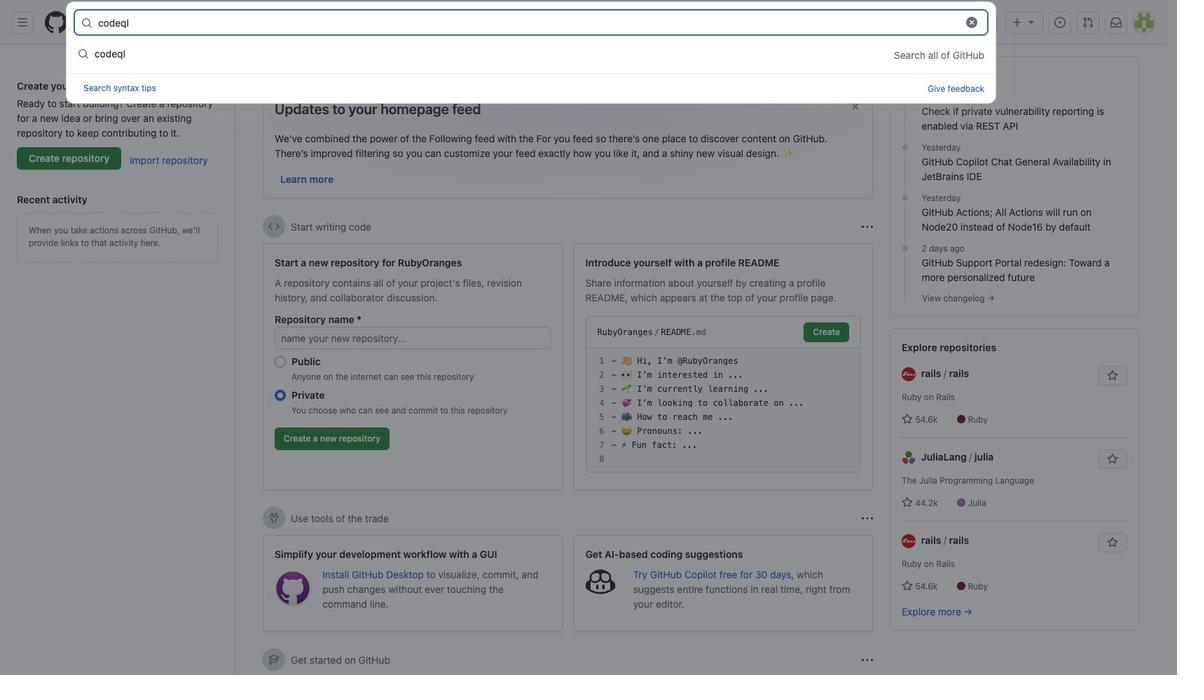 Task type: vqa. For each thing, say whether or not it's contained in the screenshot.
text box
yes



Task type: describe. For each thing, give the bounding box(es) containing it.
explore repositories navigation
[[890, 328, 1140, 631]]

git pull request image
[[1083, 17, 1094, 28]]

1 dot fill image from the top
[[900, 91, 911, 102]]

name your new repository... text field
[[275, 327, 551, 349]]

tools image
[[269, 512, 280, 524]]

get ai-based coding suggestions element
[[574, 535, 874, 632]]

command palette image
[[972, 17, 983, 28]]

start a new repository element
[[263, 243, 563, 490]]

1 star this repository image from the top
[[1108, 454, 1119, 465]]

3 dot fill image from the top
[[900, 243, 911, 254]]

simplify your development workflow with a gui element
[[263, 535, 563, 632]]

mortar board image
[[269, 654, 280, 665]]

2 star this repository image from the top
[[1108, 537, 1119, 548]]

why am i seeing this? image for mortar board image
[[862, 654, 874, 666]]

explore element
[[890, 56, 1140, 675]]

none submit inside introduce yourself with a profile readme element
[[804, 322, 850, 342]]

star image for 2nd star this repository image from the top of the explore repositories navigation
[[902, 580, 913, 592]]

triangle down image
[[1026, 16, 1038, 27]]

code image
[[269, 221, 280, 232]]



Task type: locate. For each thing, give the bounding box(es) containing it.
2 vertical spatial dot fill image
[[900, 243, 911, 254]]

@rails profile image
[[902, 368, 916, 382], [902, 534, 916, 548]]

1 why am i seeing this? image from the top
[[862, 221, 874, 232]]

2 dot fill image from the top
[[900, 142, 911, 153]]

0 vertical spatial @rails profile image
[[902, 368, 916, 382]]

issue opened image
[[1055, 17, 1066, 28]]

None text field
[[98, 11, 958, 34]]

dot fill image up dot fill icon
[[900, 142, 911, 153]]

star image
[[902, 497, 913, 508]]

x image
[[850, 101, 862, 112]]

@rails profile image for 2nd star this repository image from the top of the explore repositories navigation star icon
[[902, 534, 916, 548]]

filter image
[[803, 63, 814, 74]]

why am i seeing this? image
[[862, 513, 874, 524]]

2 why am i seeing this? image from the top
[[862, 654, 874, 666]]

1 vertical spatial star image
[[902, 580, 913, 592]]

plus image
[[1012, 17, 1024, 28]]

@julialang profile image
[[902, 451, 916, 465]]

dot fill image
[[900, 91, 911, 102], [900, 142, 911, 153], [900, 243, 911, 254]]

star this repository image
[[1108, 370, 1119, 381]]

1 vertical spatial @rails profile image
[[902, 534, 916, 548]]

github desktop image
[[275, 570, 311, 607]]

dot fill image right x image
[[900, 91, 911, 102]]

2 star image from the top
[[902, 580, 913, 592]]

2 @rails profile image from the top
[[902, 534, 916, 548]]

None radio
[[275, 356, 286, 367], [275, 390, 286, 401], [275, 356, 286, 367], [275, 390, 286, 401]]

0 vertical spatial star this repository image
[[1108, 454, 1119, 465]]

introduce yourself with a profile readme element
[[574, 243, 874, 490]]

dot fill image
[[900, 192, 911, 203]]

None submit
[[804, 322, 850, 342]]

why am i seeing this? image for the code icon
[[862, 221, 874, 232]]

dialog
[[66, 1, 997, 104]]

dot fill image down dot fill icon
[[900, 243, 911, 254]]

star image
[[902, 414, 913, 425], [902, 580, 913, 592]]

1 vertical spatial star this repository image
[[1108, 537, 1119, 548]]

0 vertical spatial dot fill image
[[900, 91, 911, 102]]

1 vertical spatial dot fill image
[[900, 142, 911, 153]]

@rails profile image for star icon associated with star this repository icon
[[902, 368, 916, 382]]

1 vertical spatial why am i seeing this? image
[[862, 654, 874, 666]]

0 vertical spatial star image
[[902, 414, 913, 425]]

star this repository image
[[1108, 454, 1119, 465], [1108, 537, 1119, 548]]

1 star image from the top
[[902, 414, 913, 425]]

notifications image
[[1111, 17, 1122, 28]]

0 vertical spatial why am i seeing this? image
[[862, 221, 874, 232]]

star image for star this repository icon
[[902, 414, 913, 425]]

why am i seeing this? image
[[862, 221, 874, 232], [862, 654, 874, 666]]

1 @rails profile image from the top
[[902, 368, 916, 382]]

homepage image
[[45, 11, 67, 34]]



